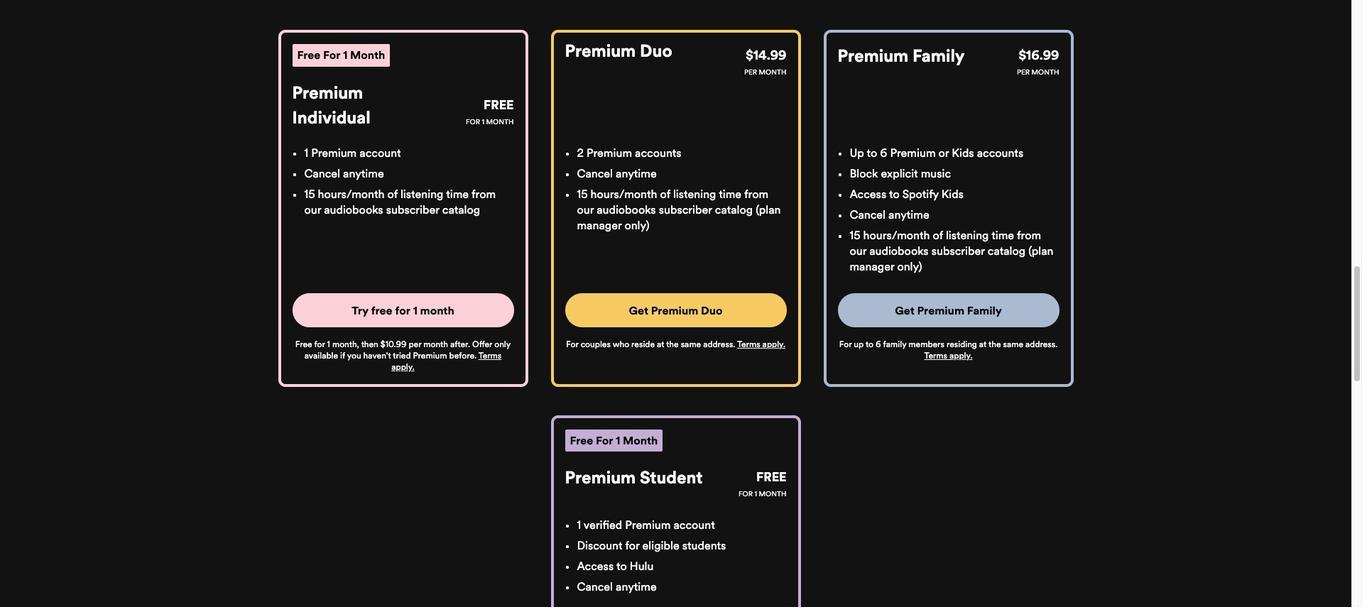 Task type: vqa. For each thing, say whether or not it's contained in the screenshot.
Woman
no



Task type: describe. For each thing, give the bounding box(es) containing it.
student
[[640, 466, 703, 490]]

1 verified premium account
[[577, 517, 715, 533]]

listening for 2 premium accounts
[[673, 186, 716, 201]]

subscriber for 1 premium account
[[386, 201, 440, 217]]

premium duo
[[565, 39, 672, 63]]

month inside $16.99 per month
[[1032, 68, 1059, 77]]

cancel down block
[[850, 206, 886, 222]]

1 inside the free for 1 month, then $10.99 per month after. offer only available if you haven't tried premium before.
[[327, 338, 330, 350]]

1 premium account
[[304, 145, 401, 160]]

2 horizontal spatial audiobooks
[[870, 243, 929, 258]]

for up premium student
[[596, 432, 613, 448]]

free for 1 month for premium student
[[570, 432, 658, 448]]

1 same from the left
[[681, 338, 701, 350]]

couples
[[581, 338, 611, 350]]

2 horizontal spatial our
[[850, 243, 867, 258]]

1 horizontal spatial terms
[[737, 338, 760, 350]]

offer
[[472, 338, 492, 350]]

free for premium individual
[[297, 47, 321, 63]]

cancel anytime down 2 premium accounts
[[577, 165, 657, 181]]

1 address. from the left
[[703, 338, 735, 350]]

month inside $14.99 per month
[[759, 68, 787, 77]]

hours/month for account
[[318, 186, 385, 201]]

catalog for account
[[442, 201, 480, 217]]

0 horizontal spatial (plan
[[756, 201, 781, 217]]

2 horizontal spatial hours/month
[[863, 227, 930, 243]]

month up premium student
[[623, 432, 658, 448]]

$14.99
[[746, 46, 787, 64]]

1 vertical spatial only)
[[897, 258, 922, 274]]

2 horizontal spatial of
[[933, 227, 943, 243]]

access to spotify kids
[[850, 186, 964, 201]]

to for hulu
[[616, 558, 627, 574]]

0 horizontal spatial family
[[913, 44, 965, 68]]

cancel down access to hulu
[[577, 579, 613, 595]]

block
[[850, 165, 878, 181]]

catalog for accounts
[[715, 201, 753, 217]]

1 horizontal spatial account
[[674, 517, 715, 533]]

free for individual
[[484, 96, 514, 113]]

1 at from the left
[[657, 338, 664, 350]]

up
[[850, 145, 864, 160]]

anytime down access to spotify kids
[[889, 206, 930, 222]]

terms apply. link for for couples who reside at the same address.
[[737, 338, 786, 350]]

free inside the free for 1 month, then $10.99 per month after. offer only available if you haven't tried premium before.
[[295, 338, 312, 350]]

0 horizontal spatial only)
[[625, 217, 650, 233]]

residing
[[947, 338, 977, 350]]

for up premium individual at the left of the page
[[323, 47, 340, 63]]

hours/month for accounts
[[591, 186, 657, 201]]

15 for 1
[[304, 186, 315, 201]]

0 horizontal spatial duo
[[640, 39, 672, 63]]

before.
[[449, 349, 477, 361]]

at inside for up to 6 family members residing at the same address. terms apply.
[[979, 338, 987, 350]]

$16.99 per month
[[1017, 46, 1059, 77]]

explicit
[[881, 165, 918, 181]]

free for premium student
[[570, 432, 593, 448]]

month,
[[332, 338, 359, 350]]

get for get premium family
[[895, 302, 915, 318]]

2
[[577, 145, 584, 160]]

0 vertical spatial manager
[[577, 217, 622, 233]]

discount
[[577, 538, 623, 554]]

eligible
[[643, 538, 680, 554]]

cancel anytime down 1 premium account
[[304, 165, 384, 181]]

listening for 1 premium account
[[401, 186, 444, 201]]

apply. inside terms apply.
[[392, 360, 415, 373]]

cancel anytime down access to spotify kids
[[850, 206, 930, 222]]

cancel down 1 premium account
[[304, 165, 340, 181]]

after.
[[450, 338, 470, 350]]

2 horizontal spatial from
[[1017, 227, 1041, 243]]

free for 1 month for individual
[[466, 96, 514, 126]]

free for 1 month, then $10.99 per month after. offer only available if you haven't tried premium before.
[[295, 338, 511, 361]]

2 horizontal spatial 15
[[850, 227, 861, 243]]

of for 1 premium account
[[387, 186, 398, 201]]

1 horizontal spatial duo
[[701, 302, 723, 318]]

get premium duo
[[629, 302, 723, 318]]

month inside the free for 1 month, then $10.99 per month after. offer only available if you haven't tried premium before.
[[424, 338, 448, 350]]

2 horizontal spatial catalog
[[988, 243, 1026, 258]]

audiobooks for accounts
[[597, 201, 656, 217]]

free for 1 month for student
[[739, 468, 787, 499]]

free for student
[[757, 468, 787, 486]]

1 horizontal spatial (plan
[[1029, 243, 1054, 258]]

0 vertical spatial kids
[[952, 145, 974, 160]]

try
[[352, 302, 368, 318]]

try free for 1 month link
[[292, 293, 514, 327]]

individual
[[292, 106, 371, 129]]

then
[[361, 338, 378, 350]]

available
[[305, 349, 338, 361]]

premium student
[[565, 466, 703, 490]]

1 the from the left
[[666, 338, 679, 350]]

for for for couples who reside at the same address. terms apply.
[[566, 338, 579, 350]]

0 vertical spatial 6
[[880, 145, 888, 160]]

reside
[[632, 338, 655, 350]]

hulu
[[630, 558, 654, 574]]

0 horizontal spatial 15 hours/month of listening time from our audiobooks subscriber catalog (plan manager only)
[[577, 186, 781, 233]]

our for 1
[[304, 201, 321, 217]]

premium inside premium individual
[[292, 81, 363, 104]]

tried
[[393, 349, 411, 361]]

2 premium accounts
[[577, 145, 682, 160]]

from for accounts
[[744, 186, 769, 201]]

same inside for up to 6 family members residing at the same address. terms apply.
[[1003, 338, 1024, 350]]

cancel down 2
[[577, 165, 613, 181]]



Task type: locate. For each thing, give the bounding box(es) containing it.
0 vertical spatial free
[[297, 47, 321, 63]]

per inside $16.99 per month
[[1017, 68, 1030, 77]]

the right reside
[[666, 338, 679, 350]]

audiobooks down 2 premium accounts
[[597, 201, 656, 217]]

the inside for up to 6 family members residing at the same address. terms apply.
[[989, 338, 1001, 350]]

free for 1 month
[[297, 47, 385, 63], [570, 432, 658, 448]]

1 horizontal spatial same
[[1003, 338, 1024, 350]]

premium
[[565, 39, 636, 63], [838, 44, 909, 68], [292, 81, 363, 104], [311, 145, 357, 160], [587, 145, 632, 160], [890, 145, 936, 160], [651, 302, 698, 318], [917, 302, 965, 318], [413, 349, 447, 361], [565, 466, 636, 490], [625, 517, 671, 533]]

1 horizontal spatial hours/month
[[591, 186, 657, 201]]

0 horizontal spatial for
[[466, 117, 480, 126]]

1 horizontal spatial at
[[979, 338, 987, 350]]

music
[[921, 165, 951, 181]]

terms apply. link for for up to 6 family members residing at the same address.
[[925, 349, 973, 361]]

0 horizontal spatial per
[[744, 68, 757, 77]]

access to hulu
[[577, 558, 654, 574]]

block explicit music
[[850, 165, 951, 181]]

1 horizontal spatial 15 hours/month of listening time from our audiobooks subscriber catalog (plan manager only)
[[850, 227, 1054, 274]]

for
[[566, 338, 579, 350], [839, 338, 852, 350]]

per inside $14.99 per month
[[744, 68, 757, 77]]

per for premium family
[[1017, 68, 1030, 77]]

address.
[[703, 338, 735, 350], [1026, 338, 1058, 350]]

anytime
[[343, 165, 384, 181], [616, 165, 657, 181], [889, 206, 930, 222], [616, 579, 657, 595]]

only)
[[625, 217, 650, 233], [897, 258, 922, 274]]

1 vertical spatial free
[[295, 338, 312, 350]]

1 vertical spatial access
[[577, 558, 614, 574]]

or
[[939, 145, 949, 160]]

0 vertical spatial free for 1 month
[[466, 96, 514, 126]]

1 horizontal spatial from
[[744, 186, 769, 201]]

manager
[[577, 217, 622, 233], [850, 258, 895, 274]]

hours/month down 2 premium accounts
[[591, 186, 657, 201]]

per down $14.99
[[744, 68, 757, 77]]

1 horizontal spatial subscriber
[[659, 201, 712, 217]]

0 horizontal spatial free
[[484, 96, 514, 113]]

get up reside
[[629, 302, 649, 318]]

15 for 2
[[577, 186, 588, 201]]

to inside for up to 6 family members residing at the same address. terms apply.
[[866, 338, 874, 350]]

2 for from the left
[[839, 338, 852, 350]]

1 for from the left
[[566, 338, 579, 350]]

$16.99
[[1019, 46, 1059, 64]]

for inside for up to 6 family members residing at the same address. terms apply.
[[839, 338, 852, 350]]

1 vertical spatial free for 1 month
[[739, 468, 787, 499]]

for couples who reside at the same address. terms apply.
[[566, 338, 786, 350]]

15 inside 15 hours/month of listening time from our audiobooks subscriber catalog
[[304, 186, 315, 201]]

for left if
[[314, 338, 325, 350]]

1 horizontal spatial of
[[660, 186, 670, 201]]

for up the hulu
[[625, 538, 640, 554]]

0 horizontal spatial terms
[[479, 349, 502, 361]]

access for block
[[850, 186, 887, 201]]

at right reside
[[657, 338, 664, 350]]

1 horizontal spatial only)
[[897, 258, 922, 274]]

1 horizontal spatial family
[[967, 302, 1002, 318]]

haven't
[[363, 349, 391, 361]]

1 vertical spatial free for 1 month
[[570, 432, 658, 448]]

from inside 15 hours/month of listening time from our audiobooks subscriber catalog
[[472, 186, 496, 201]]

access
[[850, 186, 887, 201], [577, 558, 614, 574]]

15
[[304, 186, 315, 201], [577, 186, 588, 201], [850, 227, 861, 243]]

1 horizontal spatial our
[[577, 201, 594, 217]]

free up premium individual at the left of the page
[[297, 47, 321, 63]]

2 get from the left
[[895, 302, 915, 318]]

1 horizontal spatial time
[[719, 186, 742, 201]]

for up to 6 family members residing at the same address. terms apply.
[[839, 338, 1058, 361]]

catalog inside 15 hours/month of listening time from our audiobooks subscriber catalog
[[442, 201, 480, 217]]

kids right or
[[952, 145, 974, 160]]

1 vertical spatial family
[[967, 302, 1002, 318]]

2 horizontal spatial time
[[992, 227, 1014, 243]]

audiobooks
[[324, 201, 383, 217], [597, 201, 656, 217], [870, 243, 929, 258]]

15 down block
[[850, 227, 861, 243]]

audiobooks for account
[[324, 201, 383, 217]]

$10.99
[[381, 338, 407, 350]]

1 per from the left
[[744, 68, 757, 77]]

0 vertical spatial free for 1 month
[[297, 47, 385, 63]]

hours/month inside 15 hours/month of listening time from our audiobooks subscriber catalog
[[318, 186, 385, 201]]

from for account
[[472, 186, 496, 201]]

0 vertical spatial for
[[466, 117, 480, 126]]

same
[[681, 338, 701, 350], [1003, 338, 1024, 350]]

6 up explicit
[[880, 145, 888, 160]]

our inside 15 hours/month of listening time from our audiobooks subscriber catalog
[[304, 201, 321, 217]]

1 horizontal spatial per
[[1017, 68, 1030, 77]]

0 vertical spatial duo
[[640, 39, 672, 63]]

month up "per"
[[420, 302, 454, 318]]

1 vertical spatial manager
[[850, 258, 895, 274]]

cancel
[[304, 165, 340, 181], [577, 165, 613, 181], [850, 206, 886, 222], [577, 579, 613, 595]]

0 horizontal spatial subscriber
[[386, 201, 440, 217]]

our
[[304, 201, 321, 217], [577, 201, 594, 217], [850, 243, 867, 258]]

get for get premium duo
[[629, 302, 649, 318]]

1 horizontal spatial for
[[739, 490, 753, 499]]

kids
[[952, 145, 974, 160], [942, 186, 964, 201]]

1 horizontal spatial address.
[[1026, 338, 1058, 350]]

0 horizontal spatial accounts
[[635, 145, 682, 160]]

0 horizontal spatial hours/month
[[318, 186, 385, 201]]

1 vertical spatial 6
[[876, 338, 881, 350]]

access down discount
[[577, 558, 614, 574]]

family
[[913, 44, 965, 68], [967, 302, 1002, 318]]

0 horizontal spatial apply.
[[392, 360, 415, 373]]

apply.
[[763, 338, 786, 350], [950, 349, 973, 361], [392, 360, 415, 373]]

audiobooks down 1 premium account
[[324, 201, 383, 217]]

same down get premium duo link
[[681, 338, 701, 350]]

1 horizontal spatial listening
[[673, 186, 716, 201]]

per
[[409, 338, 421, 350]]

anytime down the hulu
[[616, 579, 657, 595]]

audiobooks inside 15 hours/month of listening time from our audiobooks subscriber catalog
[[324, 201, 383, 217]]

0 horizontal spatial access
[[577, 558, 614, 574]]

up
[[854, 338, 864, 350]]

you
[[347, 349, 361, 361]]

for inside the free for 1 month, then $10.99 per month after. offer only available if you haven't tried premium before.
[[314, 338, 325, 350]]

(plan
[[756, 201, 781, 217], [1029, 243, 1054, 258]]

to for spotify
[[889, 186, 900, 201]]

kids down music
[[942, 186, 964, 201]]

2 horizontal spatial terms apply. link
[[925, 349, 973, 361]]

for right free
[[395, 302, 410, 318]]

to right up
[[866, 338, 874, 350]]

0 horizontal spatial address.
[[703, 338, 735, 350]]

the
[[666, 338, 679, 350], [989, 338, 1001, 350]]

0 horizontal spatial for
[[566, 338, 579, 350]]

anytime down 1 premium account
[[343, 165, 384, 181]]

get premium duo link
[[565, 293, 787, 327]]

0 vertical spatial family
[[913, 44, 965, 68]]

1 horizontal spatial accounts
[[977, 145, 1024, 160]]

0 vertical spatial free
[[484, 96, 514, 113]]

0 horizontal spatial 15
[[304, 186, 315, 201]]

2 horizontal spatial listening
[[946, 227, 989, 243]]

1 horizontal spatial catalog
[[715, 201, 753, 217]]

for for premium individual
[[466, 117, 480, 126]]

terms apply. link
[[737, 338, 786, 350], [392, 349, 502, 373], [925, 349, 973, 361]]

of for 2 premium accounts
[[660, 186, 670, 201]]

free for 1 month up premium individual at the left of the page
[[297, 47, 385, 63]]

0 horizontal spatial the
[[666, 338, 679, 350]]

accounts
[[635, 145, 682, 160], [977, 145, 1024, 160]]

0 vertical spatial account
[[360, 145, 401, 160]]

get up family
[[895, 302, 915, 318]]

1 horizontal spatial manager
[[850, 258, 895, 274]]

0 horizontal spatial terms apply. link
[[392, 349, 502, 373]]

who
[[613, 338, 629, 350]]

our for 2
[[577, 201, 594, 217]]

15 hours/month of listening time from our audiobooks subscriber catalog
[[304, 186, 496, 217]]

premium inside the free for 1 month, then $10.99 per month after. offer only available if you haven't tried premium before.
[[413, 349, 447, 361]]

terms apply. link for free for 1 month, then $10.99 per month after. offer only available if you haven't tried premium before.
[[392, 349, 502, 373]]

0 horizontal spatial time
[[446, 186, 469, 201]]

0 horizontal spatial manager
[[577, 217, 622, 233]]

2 accounts from the left
[[977, 145, 1024, 160]]

premium individual
[[292, 81, 371, 129]]

subscriber
[[386, 201, 440, 217], [659, 201, 712, 217], [932, 243, 985, 258]]

of down the spotify
[[933, 227, 943, 243]]

0 horizontal spatial listening
[[401, 186, 444, 201]]

time inside 15 hours/month of listening time from our audiobooks subscriber catalog
[[446, 186, 469, 201]]

free left if
[[295, 338, 312, 350]]

1 vertical spatial (plan
[[1029, 243, 1054, 258]]

get premium family link
[[838, 293, 1059, 327]]

15 hours/month of listening time from our audiobooks subscriber catalog (plan manager only)
[[577, 186, 781, 233], [850, 227, 1054, 274]]

audiobooks down access to spotify kids
[[870, 243, 929, 258]]

of down 1 premium account
[[387, 186, 398, 201]]

get premium family
[[895, 302, 1002, 318]]

0 horizontal spatial get
[[629, 302, 649, 318]]

0 vertical spatial (plan
[[756, 201, 781, 217]]

subscriber inside 15 hours/month of listening time from our audiobooks subscriber catalog
[[386, 201, 440, 217]]

1 horizontal spatial for
[[839, 338, 852, 350]]

time for 2 premium accounts
[[719, 186, 742, 201]]

the right residing
[[989, 338, 1001, 350]]

only
[[495, 338, 511, 350]]

2 horizontal spatial terms
[[925, 349, 948, 361]]

anytime down 2 premium accounts
[[616, 165, 657, 181]]

hours/month down access to spotify kids
[[863, 227, 930, 243]]

0 horizontal spatial free for 1 month
[[297, 47, 385, 63]]

verified
[[584, 517, 622, 533]]

to down explicit
[[889, 186, 900, 201]]

at right residing
[[979, 338, 987, 350]]

time
[[446, 186, 469, 201], [719, 186, 742, 201], [992, 227, 1014, 243]]

free
[[297, 47, 321, 63], [295, 338, 312, 350], [570, 432, 593, 448]]

free for 1 month up premium student
[[570, 432, 658, 448]]

1 accounts from the left
[[635, 145, 682, 160]]

1 horizontal spatial free for 1 month
[[739, 468, 787, 499]]

free for 1 month for premium individual
[[297, 47, 385, 63]]

0 horizontal spatial at
[[657, 338, 664, 350]]

hours/month
[[318, 186, 385, 201], [591, 186, 657, 201], [863, 227, 930, 243]]

hours/month down 1 premium account
[[318, 186, 385, 201]]

spotify
[[903, 186, 939, 201]]

to for 6
[[867, 145, 877, 160]]

access down block
[[850, 186, 887, 201]]

of inside 15 hours/month of listening time from our audiobooks subscriber catalog
[[387, 186, 398, 201]]

1 vertical spatial for
[[739, 490, 753, 499]]

$14.99 per month
[[744, 46, 787, 77]]

0 vertical spatial access
[[850, 186, 887, 201]]

up to 6 premium or kids accounts
[[850, 145, 1024, 160]]

members
[[909, 338, 945, 350]]

1 horizontal spatial get
[[895, 302, 915, 318]]

for left up
[[839, 338, 852, 350]]

to left the hulu
[[616, 558, 627, 574]]

1 horizontal spatial 15
[[577, 186, 588, 201]]

per down $16.99
[[1017, 68, 1030, 77]]

try free for 1 month
[[352, 302, 454, 318]]

apply. inside for up to 6 family members residing at the same address. terms apply.
[[950, 349, 973, 361]]

month right "per"
[[424, 338, 448, 350]]

1 vertical spatial kids
[[942, 186, 964, 201]]

of down 2 premium accounts
[[660, 186, 670, 201]]

2 same from the left
[[1003, 338, 1024, 350]]

1 vertical spatial account
[[674, 517, 715, 533]]

free for 1 month
[[466, 96, 514, 126], [739, 468, 787, 499]]

6
[[880, 145, 888, 160], [876, 338, 881, 350]]

1 horizontal spatial apply.
[[763, 338, 786, 350]]

for
[[323, 47, 340, 63], [395, 302, 410, 318], [314, 338, 325, 350], [596, 432, 613, 448], [625, 538, 640, 554]]

premium family
[[838, 44, 965, 68]]

access for discount
[[577, 558, 614, 574]]

same right residing
[[1003, 338, 1024, 350]]

listening inside 15 hours/month of listening time from our audiobooks subscriber catalog
[[401, 186, 444, 201]]

15 down 1 premium account
[[304, 186, 315, 201]]

for for premium student
[[739, 490, 753, 499]]

free
[[371, 302, 393, 318]]

for for for up to 6 family members residing at the same address. terms apply.
[[839, 338, 852, 350]]

1 horizontal spatial access
[[850, 186, 887, 201]]

cancel anytime
[[304, 165, 384, 181], [577, 165, 657, 181], [850, 206, 930, 222], [577, 579, 657, 595]]

6 inside for up to 6 family members residing at the same address. terms apply.
[[876, 338, 881, 350]]

if
[[340, 349, 345, 361]]

address. inside for up to 6 family members residing at the same address. terms apply.
[[1026, 338, 1058, 350]]

free up premium student
[[570, 432, 593, 448]]

to
[[867, 145, 877, 160], [889, 186, 900, 201], [866, 338, 874, 350], [616, 558, 627, 574]]

1 get from the left
[[629, 302, 649, 318]]

account up 15 hours/month of listening time from our audiobooks subscriber catalog
[[360, 145, 401, 160]]

duo
[[640, 39, 672, 63], [701, 302, 723, 318]]

students
[[682, 538, 726, 554]]

1 horizontal spatial terms apply. link
[[737, 338, 786, 350]]

family
[[883, 338, 907, 350]]

1 horizontal spatial free for 1 month
[[570, 432, 658, 448]]

terms apply.
[[392, 349, 502, 373]]

from
[[472, 186, 496, 201], [744, 186, 769, 201], [1017, 227, 1041, 243]]

get
[[629, 302, 649, 318], [895, 302, 915, 318]]

for inside try free for 1 month link
[[395, 302, 410, 318]]

free
[[484, 96, 514, 113], [757, 468, 787, 486]]

listening
[[401, 186, 444, 201], [673, 186, 716, 201], [946, 227, 989, 243]]

for
[[466, 117, 480, 126], [739, 490, 753, 499]]

1 horizontal spatial audiobooks
[[597, 201, 656, 217]]

15 down 2
[[577, 186, 588, 201]]

1 horizontal spatial free
[[757, 468, 787, 486]]

0 horizontal spatial same
[[681, 338, 701, 350]]

subscriber for 2 premium accounts
[[659, 201, 712, 217]]

2 per from the left
[[1017, 68, 1030, 77]]

month up premium individual at the left of the page
[[350, 47, 385, 63]]

6 left family
[[876, 338, 881, 350]]

2 the from the left
[[989, 338, 1001, 350]]

0 horizontal spatial account
[[360, 145, 401, 160]]

catalog
[[442, 201, 480, 217], [715, 201, 753, 217], [988, 243, 1026, 258]]

0 horizontal spatial of
[[387, 186, 398, 201]]

account up students
[[674, 517, 715, 533]]

to right the up on the right
[[867, 145, 877, 160]]

0 vertical spatial only)
[[625, 217, 650, 233]]

2 address. from the left
[[1026, 338, 1058, 350]]

of
[[387, 186, 398, 201], [660, 186, 670, 201], [933, 227, 943, 243]]

2 at from the left
[[979, 338, 987, 350]]

0 horizontal spatial our
[[304, 201, 321, 217]]

terms inside for up to 6 family members residing at the same address. terms apply.
[[925, 349, 948, 361]]

1 vertical spatial duo
[[701, 302, 723, 318]]

cancel anytime down access to hulu
[[577, 579, 657, 595]]

2 horizontal spatial subscriber
[[932, 243, 985, 258]]

for left couples
[[566, 338, 579, 350]]

terms inside terms apply.
[[479, 349, 502, 361]]

0 horizontal spatial audiobooks
[[324, 201, 383, 217]]

time for 1 premium account
[[446, 186, 469, 201]]

2 horizontal spatial apply.
[[950, 349, 973, 361]]

discount for eligible students
[[577, 538, 726, 554]]

at
[[657, 338, 664, 350], [979, 338, 987, 350]]

per for premium duo
[[744, 68, 757, 77]]

month
[[350, 47, 385, 63], [420, 302, 454, 318], [424, 338, 448, 350], [623, 432, 658, 448]]

per
[[744, 68, 757, 77], [1017, 68, 1030, 77]]



